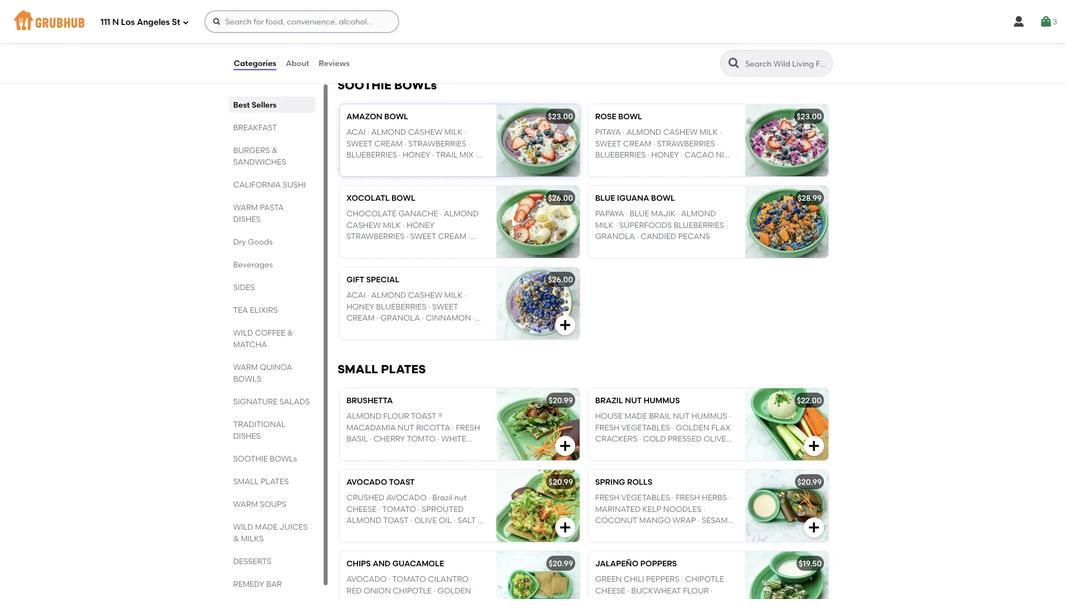 Task type: locate. For each thing, give the bounding box(es) containing it.
gluten inside fresh vegetables · fresh herbs · marinated kelp noodles · coconut mango wrap · sesame dip  organic, gluten free, & raw
[[645, 527, 670, 537]]

2 horizontal spatial svg image
[[1012, 15, 1026, 28]]

seeds for pumpkin
[[384, 161, 408, 171]]

made up the milks
[[255, 523, 278, 532]]

juices
[[280, 523, 308, 532]]

2 coco from the left
[[705, 161, 731, 171]]

nut right the brail
[[673, 412, 690, 421]]

flax for ·
[[711, 423, 731, 433]]

cashew inside chocolate ganache · almond cashew milk · honey strawberries · sweet cream · bananas
[[347, 220, 381, 230]]

toast up crushed avocado · brazil nut cheese · tomato · sprouted almond toast · olive oil · salt & pepper  organic, gluten free, & raw
[[389, 478, 415, 487]]

oil down cherry
[[381, 446, 394, 455]]

milk for pitaya · almond cashew milk · sweet cream · strawberries · blueberries · honey · cacao nibs · chia seeds · rose water · coco shreds
[[700, 128, 718, 137]]

milk inside acai · almond cashew milk · sweet cream · strawberries · blueberries · honey · trail mix · pumpkin seeds · coco shreds
[[444, 128, 463, 137]]

0 vertical spatial shreds
[[441, 161, 472, 171]]

1 vertical spatial granola
[[380, 313, 420, 323]]

& down pressed
[[692, 446, 698, 455]]

1 vertical spatial acai
[[347, 291, 366, 300]]

svg image
[[1012, 15, 1026, 28], [182, 19, 189, 26], [559, 521, 572, 535]]

house made brail nut hummus · fresh vegetables · golden flax crackers · cold pressed olive oil  organic, gluten free, & raw
[[595, 412, 731, 455]]

2 dishes from the top
[[233, 431, 261, 441]]

1 horizontal spatial olive
[[704, 434, 726, 444]]

kelp
[[643, 505, 661, 514]]

1 vertical spatial flax
[[347, 598, 366, 600]]

soups
[[260, 500, 286, 509]]

wild for &
[[233, 523, 253, 532]]

jalapeño poppers image
[[745, 552, 829, 600]]

olive
[[704, 434, 726, 444], [414, 516, 437, 525]]

warm down california
[[233, 203, 258, 212]]

shreds
[[441, 161, 472, 171], [595, 173, 626, 182]]

1 vertical spatial blue
[[630, 209, 649, 219]]

rose inside pitaya · almond cashew milk · sweet cream · strawberries · blueberries · honey · cacao nibs · chia seeds · rose water · coco shreds
[[650, 161, 671, 171]]

flax for red
[[347, 598, 366, 600]]

sweet down pitaya
[[595, 139, 621, 148]]

organic, up chips and guacamole
[[377, 527, 410, 537]]

soothie up amazon
[[338, 78, 392, 92]]

0 vertical spatial soothie bowls
[[338, 78, 437, 92]]

1 vertical spatial tomato
[[392, 575, 426, 585]]

0 vertical spatial chipotle
[[685, 575, 724, 585]]

acai inside acai · almond cashew milk · sweet cream · strawberries · blueberries · honey · trail mix · pumpkin seeds · coco shreds
[[347, 128, 366, 137]]

svg image right the 'st'
[[182, 19, 189, 26]]

white
[[441, 434, 466, 444]]

cream inside acai · almond cashew milk · honey blueberries · sweet cream  · granola · cinnamon · blue majick
[[347, 313, 375, 323]]

rose
[[595, 112, 616, 121], [650, 161, 671, 171]]

cashew inside acai · almond cashew milk · honey blueberries · sweet cream  · granola · cinnamon · blue majick
[[408, 291, 443, 300]]

& inside fresh vegetables · fresh herbs · marinated kelp noodles · coconut mango wrap · sesame dip  organic, gluten free, & raw
[[692, 527, 698, 537]]

gluten down mango
[[645, 527, 670, 537]]

chili
[[624, 575, 644, 585]]

almond inside acai · almond cashew milk · honey blueberries · sweet cream  · granola · cinnamon · blue majick
[[371, 291, 406, 300]]

flour up cherry
[[383, 412, 409, 421]]

blue
[[595, 193, 615, 203], [630, 209, 649, 219], [347, 325, 366, 334]]

cream inside acai · almond cashew milk · sweet cream · strawberries · blueberries · honey · trail mix · pumpkin seeds · coco shreds
[[374, 139, 403, 148]]

organic, down crackers
[[610, 446, 643, 455]]

0 vertical spatial house
[[595, 412, 623, 421]]

tea
[[233, 305, 248, 315]]

2 house from the top
[[595, 598, 623, 600]]

1 vertical spatial rose
[[650, 161, 671, 171]]

raw inside fresh vegetables · fresh herbs · marinated kelp noodles · coconut mango wrap · sesame dip  organic, gluten free, & raw
[[700, 527, 716, 537]]

bowls inside tab
[[270, 454, 297, 464]]

2 vegetables from the top
[[621, 493, 670, 503]]

raw down pressed
[[700, 446, 716, 455]]

strawberries up 'trail'
[[408, 139, 466, 148]]

strawberries inside chocolate ganache · almond cashew milk · honey strawberries · sweet cream · bananas
[[347, 232, 405, 241]]

0 horizontal spatial $23.00
[[548, 112, 573, 121]]

brazil
[[595, 396, 623, 406]]

1 wild from the top
[[233, 328, 253, 338]]

soothie bowls up small plates tab
[[233, 454, 297, 464]]

warm for bowls
[[233, 363, 258, 372]]

oil
[[381, 446, 394, 455], [595, 446, 608, 455], [439, 516, 452, 525]]

rose left water
[[650, 161, 671, 171]]

0 vertical spatial toast
[[411, 412, 436, 421]]

avocado down the avocado toast
[[386, 493, 427, 503]]

soothie bowls up amazon bowl
[[338, 78, 437, 92]]

1 vegetables from the top
[[621, 423, 670, 433]]

1 horizontal spatial hummus
[[692, 412, 727, 421]]

raw down sesame
[[700, 527, 716, 537]]

1 horizontal spatial flax
[[711, 423, 731, 433]]

1 vertical spatial dishes
[[233, 431, 261, 441]]

1 house from the top
[[595, 412, 623, 421]]

1 horizontal spatial small
[[338, 363, 378, 377]]

sweet down ganache
[[410, 232, 436, 241]]

almond up macadamia
[[347, 412, 382, 421]]

organic,
[[610, 446, 643, 455], [377, 527, 410, 537], [610, 527, 643, 537], [393, 598, 426, 600]]

chipotle right peppers
[[685, 575, 724, 585]]

dishes inside traditional dishes
[[233, 431, 261, 441]]

0 horizontal spatial blue
[[347, 325, 366, 334]]

cream inside chocolate ganache · almond cashew milk · honey strawberries · sweet cream · bananas
[[438, 232, 466, 241]]

blue up superfoods
[[630, 209, 649, 219]]

warm soups tab
[[233, 499, 311, 510]]

blueberries up majick
[[376, 302, 427, 312]]

$23.00 for acai · almond cashew milk · sweet cream · strawberries · blueberries · honey · trail mix · pumpkin seeds · coco shreds
[[548, 112, 573, 121]]

gluten down the sprouted
[[412, 527, 437, 537]]

nut up tomto
[[398, 423, 414, 433]]

red
[[347, 586, 362, 596]]

sweet up pumpkin at the top left of page
[[347, 139, 373, 148]]

hummus up the brail
[[644, 396, 680, 406]]

avocado inside avocado · tomato cilantro · red onion chipotle · golden flax chips  organic, gluten free,
[[347, 575, 387, 585]]

1 acai from the top
[[347, 128, 366, 137]]

0 vertical spatial avocado
[[347, 478, 387, 487]]

warm
[[233, 203, 258, 212], [233, 363, 258, 372], [233, 500, 258, 509]]

seeds inside acai · almond cashew milk · sweet cream · strawberries · blueberries · honey · trail mix · pumpkin seeds · coco shreds
[[384, 161, 408, 171]]

house down brazil
[[595, 412, 623, 421]]

2 horizontal spatial blue
[[630, 209, 649, 219]]

almond inside crushed avocado · brazil nut cheese · tomato · sprouted almond toast · olive oil · salt & pepper  organic, gluten free, & raw
[[347, 516, 382, 525]]

majick
[[368, 325, 398, 334]]

cashew up cinnamon
[[408, 291, 443, 300]]

$26.00 for chocolate ganache · almond cashew milk · honey strawberries · sweet cream · bananas
[[548, 193, 573, 203]]

1 horizontal spatial seeds
[[621, 161, 645, 171]]

warm up bowls
[[233, 363, 258, 372]]

blue up papaya
[[595, 193, 615, 203]]

bowl right amazon
[[384, 112, 408, 121]]

& right the coffee
[[287, 328, 293, 338]]

1 horizontal spatial blue
[[595, 193, 615, 203]]

blueberries up pecans
[[674, 220, 724, 230]]

wild made juices & milks tab
[[233, 521, 311, 545]]

almond inside "papaya · blue majik · almond milk · superfoods blueberries · granola · candied pecans"
[[681, 209, 716, 219]]

best sellers tab
[[233, 99, 311, 111]]

blue left majick
[[347, 325, 366, 334]]

cashew
[[408, 128, 443, 137], [663, 128, 698, 137], [347, 220, 381, 230], [408, 291, 443, 300]]

xocolatl bowl
[[347, 193, 415, 203]]

matcha
[[233, 340, 267, 349]]

1 horizontal spatial golden
[[676, 423, 709, 433]]

about button
[[285, 43, 310, 83]]

0 horizontal spatial oil
[[381, 446, 394, 455]]

strawberries inside acai · almond cashew milk · sweet cream · strawberries · blueberries · honey · trail mix · pumpkin seeds · coco shreds
[[408, 139, 466, 148]]

0 horizontal spatial seeds
[[384, 161, 408, 171]]

granola inside acai · almond cashew milk · honey blueberries · sweet cream  · granola · cinnamon · blue majick
[[380, 313, 420, 323]]

milk down papaya
[[595, 220, 614, 230]]

pepper
[[347, 527, 375, 537]]

0 horizontal spatial small plates
[[233, 477, 289, 486]]

fresh up crackers
[[595, 423, 620, 433]]

gluten inside crushed avocado · brazil nut cheese · tomato · sprouted almond toast · olive oil · salt & pepper  organic, gluten free, & raw
[[412, 527, 437, 537]]

sweet up cinnamon
[[432, 302, 458, 312]]

0 horizontal spatial hummus
[[644, 396, 680, 406]]

hummus inside house made brail nut hummus · fresh vegetables · golden flax crackers · cold pressed olive oil  organic, gluten free, & raw
[[692, 412, 727, 421]]

0 horizontal spatial plates
[[261, 477, 289, 486]]

sandwiches
[[233, 157, 286, 167]]

iguana
[[617, 193, 649, 203]]

flax
[[711, 423, 731, 433], [347, 598, 366, 600]]

noodles
[[663, 505, 702, 514]]

1 horizontal spatial shreds
[[595, 173, 626, 182]]

milk for acai · almond cashew milk · sweet cream · strawberries · blueberries · honey · trail mix · pumpkin seeds · coco shreds
[[444, 128, 463, 137]]

0 vertical spatial wild
[[233, 328, 253, 338]]

1 vertical spatial vegetables
[[621, 493, 670, 503]]

free, down pressed
[[672, 446, 690, 455]]

fresh vegetables · fresh herbs · marinated kelp noodles · coconut mango wrap · sesame dip  organic, gluten free, & raw
[[595, 493, 732, 537]]

2 vertical spatial toast
[[383, 516, 409, 525]]

vegetables up the kelp
[[621, 493, 670, 503]]

almond right ganache
[[444, 209, 479, 219]]

1 vertical spatial $26.00
[[548, 275, 573, 285]]

dishes up "dry goods"
[[233, 214, 261, 224]]

1 horizontal spatial granola
[[595, 232, 635, 241]]

hummus
[[644, 396, 680, 406], [692, 412, 727, 421]]

best sellers
[[233, 100, 277, 109]]

0 horizontal spatial flax
[[347, 598, 366, 600]]

2 vertical spatial nut
[[398, 423, 414, 433]]

brazil nut hummus image
[[745, 389, 829, 461]]

0 vertical spatial flour
[[383, 412, 409, 421]]

1 vertical spatial cheese
[[595, 586, 626, 596]]

tomato down the avocado toast
[[382, 505, 416, 514]]

honey left 'trail'
[[403, 150, 430, 160]]

2 horizontal spatial nut
[[673, 412, 690, 421]]

0 vertical spatial made
[[625, 412, 647, 421]]

herbs
[[702, 493, 727, 503]]

ganache
[[398, 209, 438, 219]]

made for house
[[625, 412, 647, 421]]

desserts
[[233, 557, 271, 566]]

milk inside acai · almond cashew milk · honey blueberries · sweet cream  · granola · cinnamon · blue majick
[[444, 291, 463, 300]]

strawberries for cacao
[[657, 139, 715, 148]]

blueberries
[[347, 150, 397, 160], [595, 150, 646, 160], [674, 220, 724, 230], [376, 302, 427, 312]]

warm inside warm quinoa bowls
[[233, 363, 258, 372]]

blue inside acai · almond cashew milk · honey blueberries · sweet cream  · granola · cinnamon · blue majick
[[347, 325, 366, 334]]

0 horizontal spatial cheese
[[347, 505, 377, 514]]

brazil nut hummus
[[595, 396, 680, 406]]

made inside house made brail nut hummus · fresh vegetables · golden flax crackers · cold pressed olive oil  organic, gluten free, & raw
[[625, 412, 647, 421]]

vegetables up cold
[[621, 423, 670, 433]]

breakfast tab
[[233, 122, 311, 133]]

golden inside house made brail nut hummus · fresh vegetables · golden flax crackers · cold pressed olive oil  organic, gluten free, & raw
[[676, 423, 709, 433]]

flour right buckwheat
[[683, 586, 709, 596]]

1 $26.00 from the top
[[548, 193, 573, 203]]

0 horizontal spatial small
[[233, 477, 259, 486]]

burgers
[[233, 145, 270, 155]]

blueberries up chia at the top right of the page
[[595, 150, 646, 160]]

0 vertical spatial small plates
[[338, 363, 426, 377]]

wild up the milks
[[233, 523, 253, 532]]

1 horizontal spatial oil
[[439, 516, 452, 525]]

small up warm soups
[[233, 477, 259, 486]]

2 acai from the top
[[347, 291, 366, 300]]

1 dishes from the top
[[233, 214, 261, 224]]

raw down salt
[[467, 527, 483, 537]]

golden down cilantro
[[437, 586, 471, 596]]

sweet inside acai · almond cashew milk · honey blueberries · sweet cream  · granola · cinnamon · blue majick
[[432, 302, 458, 312]]

vegetables
[[621, 423, 670, 433], [621, 493, 670, 503]]

elixirs
[[250, 305, 278, 315]]

buckwheat
[[631, 586, 681, 596]]

gluten inside avocado · tomato cilantro · red onion chipotle · golden flax chips  organic, gluten free,
[[428, 598, 453, 600]]

blue iguana bowl image
[[745, 186, 829, 258]]

gluten down cold
[[645, 446, 670, 455]]

1 vertical spatial warm
[[233, 363, 258, 372]]

wild up matcha
[[233, 328, 253, 338]]

cold
[[643, 434, 666, 444]]

chocolate ganache · almond cashew milk · honey strawberries · sweet cream · bananas
[[347, 209, 479, 252]]

1 warm from the top
[[233, 203, 258, 212]]

small plates up warm soups
[[233, 477, 289, 486]]

0 vertical spatial soothie
[[338, 78, 392, 92]]

olive down the sprouted
[[414, 516, 437, 525]]

0 vertical spatial bowls
[[394, 78, 437, 92]]

& down the wrap
[[692, 527, 698, 537]]

acai inside acai · almond cashew milk · honey blueberries · sweet cream  · granola · cinnamon · blue majick
[[347, 291, 366, 300]]

strawberries for trail
[[408, 139, 466, 148]]

cashew for amazon bowl
[[408, 128, 443, 137]]

0 horizontal spatial golden
[[437, 586, 471, 596]]

olive right pressed
[[704, 434, 726, 444]]

wild coffee & matcha tab
[[233, 327, 311, 350]]

2 seeds from the left
[[621, 161, 645, 171]]

acai down amazon
[[347, 128, 366, 137]]

ricotta
[[416, 423, 450, 433]]

0 vertical spatial nut
[[625, 396, 642, 406]]

& up sandwiches
[[272, 145, 278, 155]]

·
[[367, 128, 369, 137], [465, 128, 466, 137], [623, 128, 625, 137], [720, 128, 722, 137], [405, 139, 406, 148], [468, 139, 470, 148], [653, 139, 655, 148], [717, 139, 719, 148], [399, 150, 401, 160], [432, 150, 434, 160], [475, 150, 477, 160], [648, 150, 650, 160], [681, 150, 683, 160], [410, 161, 412, 171], [595, 161, 597, 171], [647, 161, 649, 171], [701, 161, 703, 171], [440, 209, 442, 219], [626, 209, 628, 219], [677, 209, 679, 219], [403, 220, 405, 230], [615, 220, 617, 230], [726, 220, 728, 230], [406, 232, 408, 241], [468, 232, 470, 241], [637, 232, 639, 241], [367, 291, 369, 300], [465, 291, 466, 300], [428, 302, 430, 312], [377, 313, 379, 323], [422, 313, 424, 323], [473, 313, 475, 323], [729, 412, 731, 421], [452, 423, 454, 433], [672, 423, 674, 433], [370, 434, 372, 444], [438, 434, 439, 444], [639, 434, 641, 444], [396, 446, 398, 455], [428, 493, 430, 503], [672, 493, 674, 503], [729, 493, 731, 503], [379, 505, 381, 514], [418, 505, 420, 514], [703, 505, 705, 514], [411, 516, 413, 525], [454, 516, 456, 525], [698, 516, 700, 525], [389, 575, 391, 585], [471, 575, 472, 585], [681, 575, 683, 585], [434, 586, 436, 596], [627, 586, 629, 596], [711, 586, 713, 596]]

2 $26.00 from the top
[[548, 275, 573, 285]]

toast down crushed
[[383, 516, 409, 525]]

granola
[[595, 232, 635, 241], [380, 313, 420, 323]]

blueberries inside "papaya · blue majik · almond milk · superfoods blueberries · granola · candied pecans"
[[674, 220, 724, 230]]

made down chili
[[625, 598, 647, 600]]

svg image left 3 button
[[1012, 15, 1026, 28]]

2 vertical spatial blue
[[347, 325, 366, 334]]

tomto
[[407, 434, 436, 444]]

house inside house made brail nut hummus · fresh vegetables · golden flax crackers · cold pressed olive oil  organic, gluten free, & raw
[[595, 412, 623, 421]]

avocado toast image
[[496, 470, 580, 542]]

1 vertical spatial chips
[[368, 598, 392, 600]]

free, down the sprouted
[[439, 527, 457, 537]]

coco inside acai · almond cashew milk · sweet cream · strawberries · blueberries · honey · trail mix · pumpkin seeds · coco shreds
[[414, 161, 439, 171]]

1 vertical spatial olive
[[414, 516, 437, 525]]

1 vertical spatial bowls
[[270, 454, 297, 464]]

0 vertical spatial warm
[[233, 203, 258, 212]]

0 horizontal spatial granola
[[380, 313, 420, 323]]

1 horizontal spatial soothie
[[338, 78, 392, 92]]

cashew down chocolate
[[347, 220, 381, 230]]

almond up pepper
[[347, 516, 382, 525]]

warm left soups
[[233, 500, 258, 509]]

special
[[366, 275, 399, 285]]

& inside wild made juices & milks
[[233, 534, 239, 544]]

1 horizontal spatial coco
[[705, 161, 731, 171]]

spring rolls image
[[745, 470, 829, 542]]

milk up cinnamon
[[444, 291, 463, 300]]

$20.99
[[549, 396, 573, 406], [549, 478, 573, 487], [798, 478, 822, 487], [549, 559, 573, 569]]

wild coffee & matcha
[[233, 328, 293, 349]]

svg image inside 3 button
[[1040, 15, 1053, 28]]

1 vertical spatial soothie bowls
[[233, 454, 297, 464]]

toast inside crushed avocado · brazil nut cheese · tomato · sprouted almond toast · olive oil · salt & pepper  organic, gluten free, & raw
[[383, 516, 409, 525]]

1 vertical spatial small
[[233, 477, 259, 486]]

0 vertical spatial dishes
[[233, 214, 261, 224]]

small plates inside tab
[[233, 477, 289, 486]]

0 vertical spatial granola
[[595, 232, 635, 241]]

gift special image
[[496, 268, 580, 340]]

small plates
[[338, 363, 426, 377], [233, 477, 289, 486]]

chips and guacamole image
[[496, 552, 580, 600]]

oil inside house made brail nut hummus · fresh vegetables · golden flax crackers · cold pressed olive oil  organic, gluten free, & raw
[[595, 446, 608, 455]]

milk inside pitaya · almond cashew milk · sweet cream · strawberries · blueberries · honey · cacao nibs · chia seeds · rose water · coco shreds
[[700, 128, 718, 137]]

acai · almond cashew milk · honey blueberries · sweet cream  · granola · cinnamon · blue majick
[[347, 291, 475, 334]]

2 horizontal spatial strawberries
[[657, 139, 715, 148]]

traditional dishes tab
[[233, 419, 311, 442]]

strawberries up the cacao
[[657, 139, 715, 148]]

1 horizontal spatial plates
[[381, 363, 426, 377]]

1 vertical spatial golden
[[437, 586, 471, 596]]

almond
[[371, 128, 406, 137], [626, 128, 661, 137], [444, 209, 479, 219], [681, 209, 716, 219], [371, 291, 406, 300], [347, 412, 382, 421], [347, 516, 382, 525]]

1 vertical spatial avocado
[[386, 493, 427, 503]]

brushetta image
[[496, 389, 580, 461]]

granola down papaya
[[595, 232, 635, 241]]

burgers & sandwiches
[[233, 145, 286, 167]]

milk inside chocolate ganache · almond cashew milk · honey strawberries · sweet cream · bananas
[[383, 220, 401, 230]]

chipotle inside avocado · tomato cilantro · red onion chipotle · golden flax chips  organic, gluten free,
[[393, 586, 432, 596]]

organic, down coconut
[[610, 527, 643, 537]]

cashew for gift special
[[408, 291, 443, 300]]

small up brushetta
[[338, 363, 378, 377]]

shreds down chia at the top right of the page
[[595, 173, 626, 182]]

golden for cilantro
[[437, 586, 471, 596]]

bowls up small plates tab
[[270, 454, 297, 464]]

flax inside avocado · tomato cilantro · red onion chipotle · golden flax chips  organic, gluten free,
[[347, 598, 366, 600]]

dishes down traditional
[[233, 431, 261, 441]]

coco
[[414, 161, 439, 171], [705, 161, 731, 171]]

seeds inside pitaya · almond cashew milk · sweet cream · strawberries · blueberries · honey · cacao nibs · chia seeds · rose water · coco shreds
[[621, 161, 645, 171]]

0 horizontal spatial olive
[[414, 516, 437, 525]]

blueberries inside acai · almond cashew milk · honey blueberries · sweet cream  · granola · cinnamon · blue majick
[[376, 302, 427, 312]]

0 horizontal spatial flour
[[383, 412, 409, 421]]

brazil
[[432, 493, 453, 503]]

2 $23.00 from the left
[[797, 112, 822, 121]]

2 wild from the top
[[233, 523, 253, 532]]

0 horizontal spatial chipotle
[[393, 586, 432, 596]]

cashew inside acai · almond cashew milk · sweet cream · strawberries · blueberries · honey · trail mix · pumpkin seeds · coco shreds
[[408, 128, 443, 137]]

milk down chocolate
[[383, 220, 401, 230]]

basil
[[347, 434, 368, 444]]

$23.00 for pitaya · almond cashew milk · sweet cream · strawberries · blueberries · honey · cacao nibs · chia seeds · rose water · coco shreds
[[797, 112, 822, 121]]

made inside green chili peppers · chipotle cheese · buckwheat flour · house made ranch dressi
[[625, 598, 647, 600]]

shreds down 'trail'
[[441, 161, 472, 171]]

nut right brazil
[[625, 396, 642, 406]]

wild inside wild made juices & milks
[[233, 523, 253, 532]]

1 vertical spatial hummus
[[692, 412, 727, 421]]

1 $23.00 from the left
[[548, 112, 573, 121]]

oil down the sprouted
[[439, 516, 452, 525]]

chocolate
[[347, 209, 397, 219]]

1 vertical spatial shreds
[[595, 173, 626, 182]]

0 horizontal spatial bowls
[[270, 454, 297, 464]]

amazon
[[347, 112, 382, 121]]

svg image
[[1040, 15, 1053, 28], [212, 17, 221, 26], [559, 34, 572, 48], [559, 319, 572, 332], [559, 440, 572, 453], [807, 440, 821, 453], [807, 521, 821, 535]]

0 vertical spatial tomato
[[382, 505, 416, 514]]

1 vertical spatial plates
[[261, 477, 289, 486]]

cashew for rose bowl
[[663, 128, 698, 137]]

seeds right pumpkin at the top left of page
[[384, 161, 408, 171]]

$19.50
[[799, 559, 822, 569]]

0 vertical spatial cheese
[[347, 505, 377, 514]]

and
[[373, 559, 391, 569]]

cheese down crushed
[[347, 505, 377, 514]]

nut
[[625, 396, 642, 406], [673, 412, 690, 421], [398, 423, 414, 433]]

tea elixirs
[[233, 305, 278, 315]]

avocado for toast
[[347, 478, 387, 487]]

cheese for crushed
[[347, 505, 377, 514]]

avocado up crushed
[[347, 478, 387, 487]]

remedy bar
[[233, 580, 282, 589]]

1 horizontal spatial rose
[[650, 161, 671, 171]]

2 vertical spatial made
[[625, 598, 647, 600]]

2 horizontal spatial oil
[[595, 446, 608, 455]]

signature salads tab
[[233, 396, 311, 408]]

small
[[338, 363, 378, 377], [233, 477, 259, 486]]

golden inside avocado · tomato cilantro · red onion chipotle · golden flax chips  organic, gluten free,
[[437, 586, 471, 596]]

bowls up amazon bowl
[[394, 78, 437, 92]]

breakfast
[[233, 123, 277, 132]]

1 seeds from the left
[[384, 161, 408, 171]]

rose up pitaya
[[595, 112, 616, 121]]

0 vertical spatial vegetables
[[621, 423, 670, 433]]

granola inside "papaya · blue majik · almond milk · superfoods blueberries · granola · candied pecans"
[[595, 232, 635, 241]]

coco down nibs
[[705, 161, 731, 171]]

3 warm from the top
[[233, 500, 258, 509]]

coco down 'trail'
[[414, 161, 439, 171]]

cheese down green
[[595, 586, 626, 596]]

cashew up the cacao
[[663, 128, 698, 137]]

bowl up pitaya
[[618, 112, 642, 121]]

0 vertical spatial hummus
[[644, 396, 680, 406]]

avocado inside crushed avocado · brazil nut cheese · tomato · sprouted almond toast · olive oil · salt & pepper  organic, gluten free, & raw
[[386, 493, 427, 503]]

wild inside wild coffee & matcha
[[233, 328, 253, 338]]

blueberries inside pitaya · almond cashew milk · sweet cream · strawberries · blueberries · honey · cacao nibs · chia seeds · rose water · coco shreds
[[595, 150, 646, 160]]

0 vertical spatial flax
[[711, 423, 731, 433]]

toast up the ricotta
[[411, 412, 436, 421]]

xocolatl bowl image
[[496, 186, 580, 258]]

0 horizontal spatial strawberries
[[347, 232, 405, 241]]

chips left and
[[347, 559, 371, 569]]

cashew up 'trail'
[[408, 128, 443, 137]]

tomato inside avocado · tomato cilantro · red onion chipotle · golden flax chips  organic, gluten free,
[[392, 575, 426, 585]]

papaya · blue majik · almond milk · superfoods blueberries · granola · candied pecans
[[595, 209, 728, 241]]

1 horizontal spatial soothie bowls
[[338, 78, 437, 92]]

1 coco from the left
[[414, 161, 439, 171]]

1 vertical spatial nut
[[673, 412, 690, 421]]

oil inside almond  flour toast ª macadamia nut ricotta · fresh basil · cherry tomto · white truffle oil · kalamata olives
[[381, 446, 394, 455]]

bowl for rose bowl
[[618, 112, 642, 121]]

crushed
[[347, 493, 384, 503]]

oil for organic,
[[595, 446, 608, 455]]

$20.99 for fresh vegetables · fresh herbs · marinated kelp noodles · coconut mango wrap · sesame dip  organic, gluten free, & raw
[[549, 478, 573, 487]]

almond inside pitaya · almond cashew milk · sweet cream · strawberries · blueberries · honey · cacao nibs · chia seeds · rose water · coco shreds
[[626, 128, 661, 137]]

oil for ·
[[381, 446, 394, 455]]

1 vertical spatial small plates
[[233, 477, 289, 486]]

0 vertical spatial small
[[338, 363, 378, 377]]

xocolatl
[[347, 193, 390, 203]]

cheese inside green chili peppers · chipotle cheese · buckwheat flour · house made ranch dressi
[[595, 586, 626, 596]]

1 vertical spatial made
[[255, 523, 278, 532]]

0 horizontal spatial soothie
[[233, 454, 268, 464]]

0 horizontal spatial shreds
[[441, 161, 472, 171]]

cheese inside crushed avocado · brazil nut cheese · tomato · sprouted almond toast · olive oil · salt & pepper  organic, gluten free, & raw
[[347, 505, 377, 514]]

0 horizontal spatial rose
[[595, 112, 616, 121]]

0 vertical spatial olive
[[704, 434, 726, 444]]

toast
[[411, 412, 436, 421], [389, 478, 415, 487], [383, 516, 409, 525]]

2 warm from the top
[[233, 363, 258, 372]]

strawberries inside pitaya · almond cashew milk · sweet cream · strawberries · blueberries · honey · cacao nibs · chia seeds · rose water · coco shreds
[[657, 139, 715, 148]]

golden
[[676, 423, 709, 433], [437, 586, 471, 596]]

coco inside pitaya · almond cashew milk · sweet cream · strawberries · blueberries · honey · cacao nibs · chia seeds · rose water · coco shreds
[[705, 161, 731, 171]]

granola up majick
[[380, 313, 420, 323]]

1 horizontal spatial $23.00
[[797, 112, 822, 121]]

tomato down guacamole
[[392, 575, 426, 585]]

cream
[[374, 139, 403, 148], [623, 139, 651, 148], [438, 232, 466, 241], [347, 313, 375, 323]]

1 horizontal spatial nut
[[625, 396, 642, 406]]

nut inside almond  flour toast ª macadamia nut ricotta · fresh basil · cherry tomto · white truffle oil · kalamata olives
[[398, 423, 414, 433]]

dishes inside "warm pasta dishes"
[[233, 214, 261, 224]]

honey
[[403, 150, 430, 160], [651, 150, 679, 160], [407, 220, 434, 230], [347, 302, 374, 312]]

main navigation navigation
[[0, 0, 1066, 43]]

1 vertical spatial flour
[[683, 586, 709, 596]]

0 horizontal spatial nut
[[398, 423, 414, 433]]

made inside wild made juices & milks
[[255, 523, 278, 532]]

mango
[[639, 516, 671, 525]]

1 vertical spatial chipotle
[[393, 586, 432, 596]]

gluten
[[645, 446, 670, 455], [412, 527, 437, 537], [645, 527, 670, 537], [428, 598, 453, 600]]

free, down the wrap
[[672, 527, 690, 537]]

chipotle down guacamole
[[393, 586, 432, 596]]



Task type: describe. For each thing, give the bounding box(es) containing it.
cacao
[[685, 150, 714, 160]]

warm soups
[[233, 500, 286, 509]]

blueberries inside acai · almond cashew milk · sweet cream · strawberries · blueberries · honey · trail mix · pumpkin seeds · coco shreds
[[347, 150, 397, 160]]

dry goods tab
[[233, 236, 311, 248]]

& inside wild coffee & matcha
[[287, 328, 293, 338]]

small inside tab
[[233, 477, 259, 486]]

$20.99 for house made brail nut hummus · fresh vegetables · golden flax crackers · cold pressed olive oil  organic, gluten free, & raw
[[549, 396, 573, 406]]

organic, inside fresh vegetables · fresh herbs · marinated kelp noodles · coconut mango wrap · sesame dip  organic, gluten free, & raw
[[610, 527, 643, 537]]

vegetables inside fresh vegetables · fresh herbs · marinated kelp noodles · coconut mango wrap · sesame dip  organic, gluten free, & raw
[[621, 493, 670, 503]]

Search Wild Living Foods search field
[[744, 58, 829, 69]]

shreds inside pitaya · almond cashew milk · sweet cream · strawberries · blueberries · honey · cacao nibs · chia seeds · rose water · coco shreds
[[595, 173, 626, 182]]

papaya
[[595, 209, 624, 219]]

sweet inside acai · almond cashew milk · sweet cream · strawberries · blueberries · honey · trail mix · pumpkin seeds · coco shreds
[[347, 139, 373, 148]]

svg image for crystal bowl image
[[559, 34, 572, 48]]

trail
[[436, 150, 458, 160]]

wrap
[[673, 516, 696, 525]]

fresh inside almond  flour toast ª macadamia nut ricotta · fresh basil · cherry tomto · white truffle oil · kalamata olives
[[456, 423, 480, 433]]

gluten inside house made brail nut hummus · fresh vegetables · golden flax crackers · cold pressed olive oil  organic, gluten free, & raw
[[645, 446, 670, 455]]

1 horizontal spatial svg image
[[559, 521, 572, 535]]

avocado · tomato cilantro · red onion chipotle · golden flax chips  organic, gluten free,
[[347, 575, 481, 600]]

raw inside crushed avocado · brazil nut cheese · tomato · sprouted almond toast · olive oil · salt & pepper  organic, gluten free, & raw
[[467, 527, 483, 537]]

& inside house made brail nut hummus · fresh vegetables · golden flax crackers · cold pressed olive oil  organic, gluten free, & raw
[[692, 446, 698, 455]]

0 horizontal spatial svg image
[[182, 19, 189, 26]]

blue iguana bowl
[[595, 193, 675, 203]]

cream inside pitaya · almond cashew milk · sweet cream · strawberries · blueberries · honey · cacao nibs · chia seeds · rose water · coco shreds
[[623, 139, 651, 148]]

milks
[[241, 534, 264, 544]]

raw inside house made brail nut hummus · fresh vegetables · golden flax crackers · cold pressed olive oil  organic, gluten free, & raw
[[700, 446, 716, 455]]

$20.99 for green chili peppers · chipotle cheese · buckwheat flour · house made ranch dressi
[[549, 559, 573, 569]]

soothie inside tab
[[233, 454, 268, 464]]

svg image for the gift special image
[[559, 319, 572, 332]]

Search for food, convenience, alcohol... search field
[[205, 11, 399, 33]]

tomato inside crushed avocado · brazil nut cheese · tomato · sprouted almond toast · olive oil · salt & pepper  organic, gluten free, & raw
[[382, 505, 416, 514]]

sellers
[[252, 100, 277, 109]]

sweet inside chocolate ganache · almond cashew milk · honey strawberries · sweet cream · bananas
[[410, 232, 436, 241]]

wild for matcha
[[233, 328, 253, 338]]

rolls
[[627, 478, 652, 487]]

chips inside avocado · tomato cilantro · red onion chipotle · golden flax chips  organic, gluten free,
[[368, 598, 392, 600]]

traditional dishes
[[233, 420, 286, 441]]

free, inside house made brail nut hummus · fresh vegetables · golden flax crackers · cold pressed olive oil  organic, gluten free, & raw
[[672, 446, 690, 455]]

bowl for amazon bowl
[[384, 112, 408, 121]]

superfoods
[[619, 220, 672, 230]]

signature
[[233, 397, 278, 407]]

soothie bowls inside tab
[[233, 454, 297, 464]]

honey inside pitaya · almond cashew milk · sweet cream · strawberries · blueberries · honey · cacao nibs · chia seeds · rose water · coco shreds
[[651, 150, 679, 160]]

cheese for green
[[595, 586, 626, 596]]

dry
[[233, 237, 246, 247]]

n
[[112, 17, 119, 27]]

0 vertical spatial plates
[[381, 363, 426, 377]]

beverages
[[233, 260, 273, 269]]

rose bowl image
[[745, 104, 829, 177]]

toast inside almond  flour toast ª macadamia nut ricotta · fresh basil · cherry tomto · white truffle oil · kalamata olives
[[411, 412, 436, 421]]

reviews button
[[318, 43, 350, 83]]

coconut
[[595, 516, 638, 525]]

chipotle inside green chili peppers · chipotle cheese · buckwheat flour · house made ranch dressi
[[685, 575, 724, 585]]

pasta
[[260, 203, 284, 212]]

crystal bowl image
[[496, 0, 580, 55]]

spring rolls
[[595, 478, 652, 487]]

bowl for xocolatl bowl
[[391, 193, 415, 203]]

cilantro
[[428, 575, 469, 585]]

nibs
[[716, 150, 734, 160]]

1 horizontal spatial bowls
[[394, 78, 437, 92]]

almond inside chocolate ganache · almond cashew milk · honey strawberries · sweet cream · bananas
[[444, 209, 479, 219]]

california
[[233, 180, 281, 189]]

made for wild
[[255, 523, 278, 532]]

fresh up noodles
[[676, 493, 700, 503]]

almond inside acai · almond cashew milk · sweet cream · strawberries · blueberries · honey · trail mix · pumpkin seeds · coco shreds
[[371, 128, 406, 137]]

marinated
[[595, 505, 641, 514]]

svg image for brazil nut hummus image
[[807, 440, 821, 453]]

$26.00 for acai · almond cashew milk · honey blueberries · sweet cream  · granola · cinnamon · blue majick
[[548, 275, 573, 285]]

rose bowl
[[595, 112, 642, 121]]

brail
[[649, 412, 671, 421]]

about
[[286, 59, 309, 68]]

small plates tab
[[233, 476, 311, 488]]

flour inside green chili peppers · chipotle cheese · buckwheat flour · house made ranch dressi
[[683, 586, 709, 596]]

milk for acai · almond cashew milk · honey blueberries · sweet cream  · granola · cinnamon · blue majick
[[444, 291, 463, 300]]

olives
[[444, 446, 471, 455]]

organic, inside house made brail nut hummus · fresh vegetables · golden flax crackers · cold pressed olive oil  organic, gluten free, & raw
[[610, 446, 643, 455]]

gift
[[347, 275, 364, 285]]

chia
[[599, 161, 619, 171]]

honey inside acai · almond cashew milk · sweet cream · strawberries · blueberries · honey · trail mix · pumpkin seeds · coco shreds
[[403, 150, 430, 160]]

olive inside crushed avocado · brazil nut cheese · tomato · sprouted almond toast · olive oil · salt & pepper  organic, gluten free, & raw
[[414, 516, 437, 525]]

house inside green chili peppers · chipotle cheese · buckwheat flour · house made ranch dressi
[[595, 598, 623, 600]]

warm pasta dishes tab
[[233, 202, 311, 225]]

0 vertical spatial chips
[[347, 559, 371, 569]]

onion
[[364, 586, 391, 596]]

tea elixirs tab
[[233, 304, 311, 316]]

free, inside crushed avocado · brazil nut cheese · tomato · sprouted almond toast · olive oil · salt & pepper  organic, gluten free, & raw
[[439, 527, 457, 537]]

flour inside almond  flour toast ª macadamia nut ricotta · fresh basil · cherry tomto · white truffle oil · kalamata olives
[[383, 412, 409, 421]]

bowl up the majik
[[651, 193, 675, 203]]

burgers & sandwiches tab
[[233, 144, 311, 168]]

goods
[[248, 237, 273, 247]]

wild made juices & milks
[[233, 523, 308, 544]]

acai for acai · almond cashew milk · honey blueberries · sweet cream  · granola · cinnamon · blue majick
[[347, 291, 366, 300]]

angeles
[[137, 17, 170, 27]]

remedy bar tab
[[233, 579, 311, 590]]

sushi
[[283, 180, 306, 189]]

california sushi
[[233, 180, 306, 189]]

warm for dishes
[[233, 203, 258, 212]]

macadamia
[[347, 423, 396, 433]]

$28.99
[[798, 193, 822, 203]]

cinnamon
[[426, 313, 471, 323]]

bowls
[[233, 374, 261, 384]]

free, inside fresh vegetables · fresh herbs · marinated kelp noodles · coconut mango wrap · sesame dip  organic, gluten free, & raw
[[672, 527, 690, 537]]

honey inside acai · almond cashew milk · honey blueberries · sweet cream  · granola · cinnamon · blue majick
[[347, 302, 374, 312]]

111 n los angeles st
[[101, 17, 180, 27]]

amazon bowl
[[347, 112, 408, 121]]

categories button
[[233, 43, 277, 83]]

oil inside crushed avocado · brazil nut cheese · tomato · sprouted almond toast · olive oil · salt & pepper  organic, gluten free, & raw
[[439, 516, 452, 525]]

almond inside almond  flour toast ª macadamia nut ricotta · fresh basil · cherry tomto · white truffle oil · kalamata olives
[[347, 412, 382, 421]]

majik
[[651, 209, 675, 219]]

remedy
[[233, 580, 264, 589]]

organic, inside avocado · tomato cilantro · red onion chipotle · golden flax chips  organic, gluten free,
[[393, 598, 426, 600]]

signature salads
[[233, 397, 310, 407]]

olive inside house made brail nut hummus · fresh vegetables · golden flax crackers · cold pressed olive oil  organic, gluten free, & raw
[[704, 434, 726, 444]]

svg image for brushetta image
[[559, 440, 572, 453]]

jalapeño
[[595, 559, 639, 569]]

amazon bowl image
[[496, 104, 580, 177]]

ranch
[[649, 598, 678, 600]]

gift special
[[347, 275, 399, 285]]

milk inside "papaya · blue majik · almond milk · superfoods blueberries · granola · candied pecans"
[[595, 220, 614, 230]]

& down salt
[[459, 527, 465, 537]]

$22.00
[[797, 396, 822, 406]]

nut inside house made brail nut hummus · fresh vegetables · golden flax crackers · cold pressed olive oil  organic, gluten free, & raw
[[673, 412, 690, 421]]

fresh up marinated
[[595, 493, 620, 503]]

green
[[595, 575, 622, 585]]

salt
[[457, 516, 476, 525]]

& inside the burgers & sandwiches
[[272, 145, 278, 155]]

salads
[[279, 397, 310, 407]]

pitaya
[[595, 128, 621, 137]]

beverages tab
[[233, 259, 311, 270]]

st
[[172, 17, 180, 27]]

pitaya · almond cashew milk · sweet cream · strawberries · blueberries · honey · cacao nibs · chia seeds · rose water · coco shreds
[[595, 128, 734, 182]]

crackers
[[595, 434, 638, 444]]

vegetables inside house made brail nut hummus · fresh vegetables · golden flax crackers · cold pressed olive oil  organic, gluten free, & raw
[[621, 423, 670, 433]]

sprouted
[[422, 505, 464, 514]]

sides tab
[[233, 282, 311, 293]]

cherry
[[374, 434, 405, 444]]

seeds for chia
[[621, 161, 645, 171]]

search icon image
[[727, 57, 741, 70]]

0 vertical spatial blue
[[595, 193, 615, 203]]

111
[[101, 17, 110, 27]]

candied
[[641, 232, 676, 241]]

california sushi tab
[[233, 179, 311, 190]]

green chili peppers · chipotle cheese · buckwheat flour · house made ranch dressi
[[595, 575, 724, 600]]

reviews
[[319, 59, 350, 68]]

jalapeño poppers
[[595, 559, 677, 569]]

ª
[[438, 412, 442, 421]]

acai for acai · almond cashew milk · sweet cream · strawberries · blueberries · honey · trail mix · pumpkin seeds · coco shreds
[[347, 128, 366, 137]]

0 vertical spatial rose
[[595, 112, 616, 121]]

svg image for spring rolls image
[[807, 521, 821, 535]]

honey inside chocolate ganache · almond cashew milk · honey strawberries · sweet cream · bananas
[[407, 220, 434, 230]]

pumpkin
[[347, 161, 382, 171]]

plates inside tab
[[261, 477, 289, 486]]

warm quinoa bowls tab
[[233, 362, 311, 385]]

1 vertical spatial toast
[[389, 478, 415, 487]]

avocado for ·
[[347, 575, 387, 585]]

& right salt
[[478, 516, 484, 525]]

categories
[[234, 59, 276, 68]]

nut
[[454, 493, 467, 503]]

acai · almond cashew milk · sweet cream · strawberries · blueberries · honey · trail mix · pumpkin seeds · coco shreds
[[347, 128, 477, 171]]

blue inside "papaya · blue majik · almond milk · superfoods blueberries · granola · candied pecans"
[[630, 209, 649, 219]]

warm quinoa bowls
[[233, 363, 292, 384]]

3 button
[[1040, 12, 1057, 32]]

organic, inside crushed avocado · brazil nut cheese · tomato · sprouted almond toast · olive oil · salt & pepper  organic, gluten free, & raw
[[377, 527, 410, 537]]

dry goods
[[233, 237, 273, 247]]

pressed
[[668, 434, 702, 444]]

golden for nut
[[676, 423, 709, 433]]

warm inside tab
[[233, 500, 258, 509]]

shreds inside acai · almond cashew milk · sweet cream · strawberries · blueberries · honey · trail mix · pumpkin seeds · coco shreds
[[441, 161, 472, 171]]

peppers
[[646, 575, 680, 585]]

fresh inside house made brail nut hummus · fresh vegetables · golden flax crackers · cold pressed olive oil  organic, gluten free, & raw
[[595, 423, 620, 433]]

bananas
[[347, 243, 385, 252]]

soothie bowls tab
[[233, 453, 311, 465]]

best
[[233, 100, 250, 109]]

sweet inside pitaya · almond cashew milk · sweet cream · strawberries · blueberries · honey · cacao nibs · chia seeds · rose water · coco shreds
[[595, 139, 621, 148]]

desserts tab
[[233, 556, 311, 568]]



Task type: vqa. For each thing, say whether or not it's contained in the screenshot.
Katsu Burger & Bar (Capitol Hill) image
no



